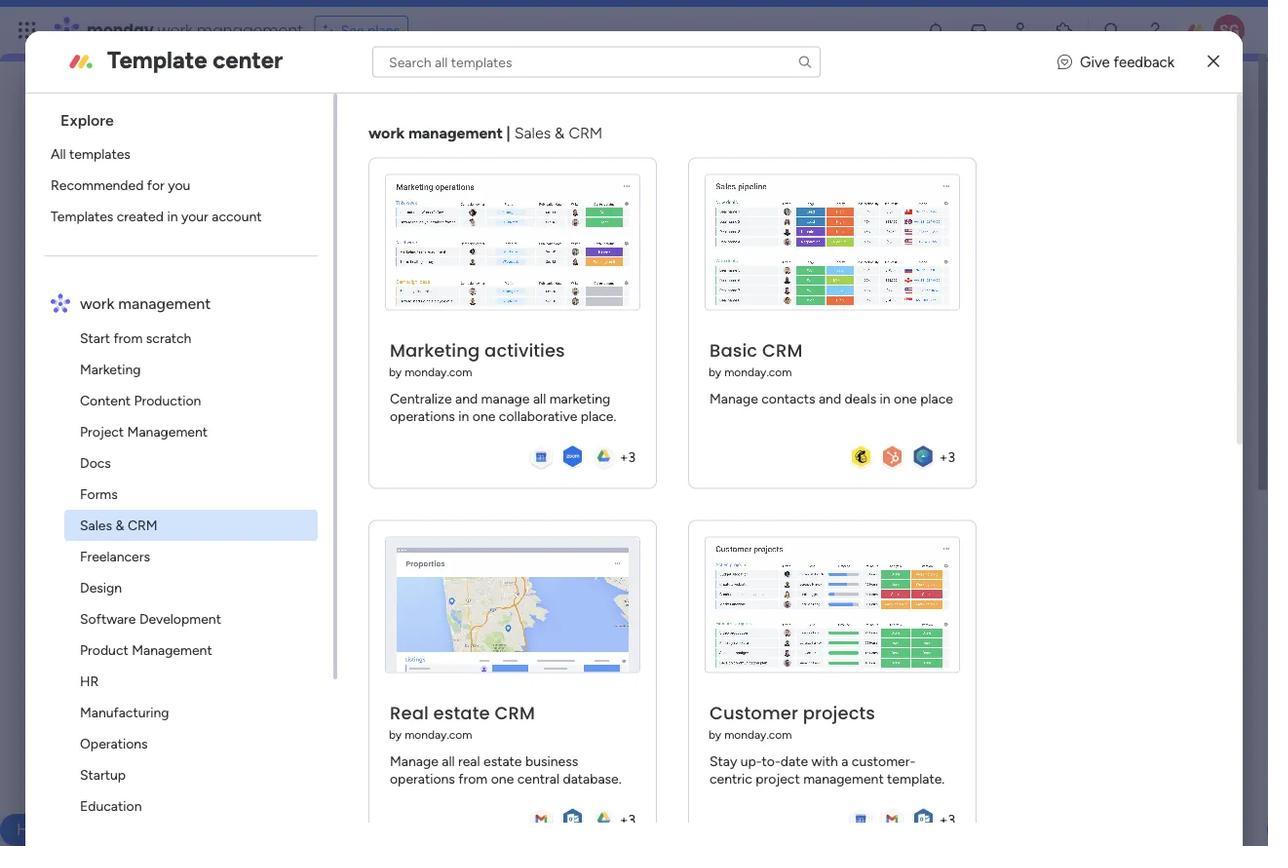 Task type: locate. For each thing, give the bounding box(es) containing it.
0 vertical spatial sales
[[515, 124, 551, 142]]

+ down template.
[[940, 811, 948, 828]]

0 horizontal spatial to
[[617, 323, 630, 340]]

1 horizontal spatial templates
[[348, 389, 409, 406]]

by for basic
[[709, 365, 722, 379]]

to down everyday
[[617, 323, 630, 340]]

monday.com for basic
[[725, 365, 792, 379]]

monday.com down customer
[[725, 727, 792, 742]]

0 horizontal spatial your
[[181, 208, 208, 225]]

3
[[628, 449, 636, 465], [948, 449, 955, 465], [628, 811, 636, 828], [948, 811, 955, 828]]

templates inside explore element
[[69, 146, 130, 162]]

+ 3 down template.
[[940, 811, 955, 828]]

marketing inside the marketing activities by monday.com
[[390, 338, 480, 363]]

1 vertical spatial estate
[[484, 753, 522, 769]]

templates
[[51, 208, 113, 225]]

+
[[620, 449, 628, 465], [940, 449, 948, 465], [620, 811, 628, 828], [940, 811, 948, 828]]

estate inside real estate crm by monday.com
[[433, 701, 490, 725]]

by inside the basic crm by monday.com
[[709, 365, 722, 379]]

recommended
[[51, 177, 144, 194]]

1 horizontal spatial monday
[[380, 323, 429, 340]]

0 horizontal spatial &
[[115, 517, 124, 534]]

operations inside manage all real estate business operations from one central database.
[[390, 770, 455, 787]]

template.
[[887, 770, 945, 787]]

0 vertical spatial place.
[[501, 303, 536, 319]]

monday.com down basic
[[725, 365, 792, 379]]

2 vertical spatial manage
[[390, 753, 439, 769]]

up-
[[741, 753, 762, 769]]

0 vertical spatial to
[[671, 303, 684, 319]]

2 vertical spatial all
[[442, 753, 455, 769]]

operations
[[80, 736, 148, 752]]

plans
[[368, 22, 400, 39]]

operations down centralize
[[390, 408, 455, 424]]

all inside manage and run all aspects of your work in one unified place. from everyday tasks, to advanced projects, and processes, monday work management allows you to connect the dots, work smarter, and achieve shared goals.
[[267, 303, 280, 319]]

0 vertical spatial monday
[[87, 19, 154, 41]]

monday.com for marketing
[[405, 365, 472, 379]]

your right of
[[351, 303, 378, 319]]

you right for
[[168, 177, 191, 194]]

in inside explore element
[[167, 208, 178, 225]]

estate inside manage all real estate business operations from one central database.
[[484, 753, 522, 769]]

0 horizontal spatial monday
[[87, 19, 154, 41]]

by up the stay
[[709, 727, 722, 742]]

0 horizontal spatial all
[[267, 303, 280, 319]]

template center
[[107, 46, 283, 74]]

0 horizontal spatial from
[[114, 330, 143, 347]]

1 vertical spatial place.
[[581, 408, 617, 424]]

0 vertical spatial your
[[181, 208, 208, 225]]

explore inside "button"
[[182, 389, 227, 406]]

all
[[51, 146, 66, 162]]

aspects
[[284, 303, 331, 319]]

None search field
[[373, 46, 821, 78]]

explore work management templates
[[182, 389, 409, 406]]

explore up all templates
[[60, 111, 114, 129]]

1 operations from the top
[[390, 408, 455, 424]]

1 vertical spatial explore
[[182, 389, 227, 406]]

+ for marketing activities
[[620, 449, 628, 465]]

notifications image
[[926, 20, 946, 40]]

all up collaborative
[[533, 390, 546, 407]]

with inside getting started with work management dropdown button
[[341, 497, 375, 518]]

1 vertical spatial to
[[617, 323, 630, 340]]

by down "shared"
[[389, 365, 402, 379]]

+ 3 for customer projects
[[940, 811, 955, 828]]

crm up contacts
[[762, 338, 803, 363]]

by down basic
[[709, 365, 722, 379]]

work management product
[[221, 251, 434, 272]]

place. left from
[[501, 303, 536, 319]]

connect
[[633, 323, 684, 340]]

work
[[158, 19, 193, 41], [206, 123, 275, 161], [369, 124, 405, 142], [221, 251, 259, 272], [80, 294, 115, 312], [382, 303, 411, 319], [433, 323, 463, 340], [224, 344, 253, 360], [231, 389, 260, 406], [380, 497, 418, 518]]

inbox image
[[969, 20, 989, 40]]

one left place
[[894, 390, 917, 407]]

1 vertical spatial sales
[[80, 517, 112, 534]]

+ 3 down place
[[940, 449, 955, 465]]

management down "development"
[[132, 642, 212, 659]]

search image
[[798, 54, 813, 70]]

a
[[842, 753, 849, 769]]

date
[[781, 753, 808, 769]]

explore inside heading
[[60, 111, 114, 129]]

1 horizontal spatial place.
[[581, 408, 617, 424]]

templates up recommended
[[69, 146, 130, 162]]

3 for basic crm
[[948, 449, 955, 465]]

1 horizontal spatial &
[[555, 124, 565, 142]]

1 horizontal spatial marketing
[[390, 338, 480, 363]]

and left manage
[[455, 390, 478, 407]]

with
[[341, 497, 375, 518], [812, 753, 838, 769]]

customer projects by monday.com
[[709, 701, 876, 742]]

1 vertical spatial you
[[591, 323, 613, 340]]

1 horizontal spatial with
[[812, 753, 838, 769]]

by inside customer projects by monday.com
[[709, 727, 722, 742]]

marketing up the content
[[80, 361, 141, 378]]

operations down real
[[390, 770, 455, 787]]

and inside "centralize and manage all marketing operations in one collaborative place."
[[455, 390, 478, 407]]

scratch
[[146, 330, 192, 347]]

0 vertical spatial estate
[[433, 701, 490, 725]]

help
[[17, 820, 52, 840]]

to
[[671, 303, 684, 319], [617, 323, 630, 340]]

you down everyday
[[591, 323, 613, 340]]

all right run
[[267, 303, 280, 319]]

+ down place
[[940, 449, 948, 465]]

0 horizontal spatial with
[[341, 497, 375, 518]]

place. inside manage and run all aspects of your work in one unified place. from everyday tasks, to advanced projects, and processes, monday work management allows you to connect the dots, work smarter, and achieve shared goals.
[[501, 303, 536, 319]]

1 horizontal spatial all
[[442, 753, 455, 769]]

manage up the advanced
[[166, 303, 215, 319]]

everyday
[[574, 303, 630, 319]]

manufacturing
[[80, 704, 169, 721]]

projects
[[803, 701, 876, 725]]

marketing inside work management templates element
[[80, 361, 141, 378]]

0 vertical spatial you
[[168, 177, 191, 194]]

0 vertical spatial templates
[[69, 146, 130, 162]]

in down the marketing activities by monday.com
[[459, 408, 469, 424]]

template
[[107, 46, 207, 74]]

see plans
[[341, 22, 400, 39]]

1 vertical spatial work management
[[80, 294, 211, 312]]

marketing up centralize
[[390, 338, 480, 363]]

explore for explore
[[60, 111, 114, 129]]

in inside manage and run all aspects of your work in one unified place. from everyday tasks, to advanced projects, and processes, monday work management allows you to connect the dots, work smarter, and achieve shared goals.
[[415, 303, 425, 319]]

crm up freelancers
[[128, 517, 158, 534]]

real
[[390, 701, 429, 725]]

all inside manage all real estate business operations from one central database.
[[442, 753, 455, 769]]

monday.com inside customer projects by monday.com
[[725, 727, 792, 742]]

basic
[[710, 338, 758, 363]]

0 vertical spatial all
[[267, 303, 280, 319]]

1 vertical spatial your
[[351, 303, 378, 319]]

1 horizontal spatial explore
[[182, 389, 227, 406]]

+ down database.
[[620, 811, 628, 828]]

centralize
[[390, 390, 452, 407]]

monday.com down goals.
[[405, 365, 472, 379]]

0 vertical spatial management
[[127, 424, 208, 440]]

monday.com inside the basic crm by monday.com
[[725, 365, 792, 379]]

0 horizontal spatial manage
[[166, 303, 215, 319]]

stay
[[710, 753, 737, 769]]

in right created at the top left of the page
[[167, 208, 178, 225]]

1 horizontal spatial your
[[351, 303, 378, 319]]

0 vertical spatial with
[[341, 497, 375, 518]]

sam green image
[[1214, 15, 1245, 46]]

and left deals
[[819, 390, 841, 407]]

help image
[[1146, 20, 1165, 40]]

1 horizontal spatial manage
[[390, 753, 439, 769]]

+ 3 down database.
[[620, 811, 636, 828]]

sales down forms
[[80, 517, 112, 534]]

marketing activities by monday.com
[[389, 338, 565, 379]]

management inside stay up-to-date with a customer- centric project management template.
[[803, 770, 884, 787]]

to right tasks,
[[671, 303, 684, 319]]

0 vertical spatial explore
[[60, 111, 114, 129]]

management inside dropdown button
[[422, 497, 526, 518]]

run
[[244, 303, 264, 319]]

management down production
[[127, 424, 208, 440]]

docs
[[80, 455, 111, 471]]

crm up manage all real estate business operations from one central database.
[[495, 701, 535, 725]]

1 vertical spatial with
[[812, 753, 838, 769]]

account
[[212, 208, 262, 225]]

one left unified
[[429, 303, 452, 319]]

management for project management
[[127, 424, 208, 440]]

all
[[267, 303, 280, 319], [533, 390, 546, 407], [442, 753, 455, 769]]

0 horizontal spatial sales
[[80, 517, 112, 534]]

estate
[[433, 701, 490, 725], [484, 753, 522, 769]]

+ 3 for real estate crm
[[620, 811, 636, 828]]

select product image
[[18, 20, 37, 40]]

from
[[114, 330, 143, 347], [459, 770, 488, 787]]

1 vertical spatial from
[[459, 770, 488, 787]]

monday.com
[[405, 365, 472, 379], [725, 365, 792, 379], [405, 727, 472, 742], [725, 727, 792, 742]]

monday up "shared"
[[380, 323, 429, 340]]

0 vertical spatial from
[[114, 330, 143, 347]]

one
[[429, 303, 452, 319], [894, 390, 917, 407], [473, 408, 496, 424], [491, 770, 514, 787]]

1 vertical spatial manage
[[710, 390, 758, 407]]

0 vertical spatial manage
[[166, 303, 215, 319]]

you
[[168, 177, 191, 194], [591, 323, 613, 340]]

achieve
[[336, 344, 383, 360]]

1 horizontal spatial sales
[[515, 124, 551, 142]]

list box
[[33, 94, 337, 846]]

1 vertical spatial monday
[[380, 323, 429, 340]]

from down real
[[459, 770, 488, 787]]

0 horizontal spatial marketing
[[80, 361, 141, 378]]

hr
[[80, 673, 99, 690]]

monday.com inside the marketing activities by monday.com
[[405, 365, 472, 379]]

2 horizontal spatial all
[[533, 390, 546, 407]]

monday.com for customer
[[725, 727, 792, 742]]

estate right real
[[484, 753, 522, 769]]

your left account
[[181, 208, 208, 225]]

1 horizontal spatial you
[[591, 323, 613, 340]]

2 horizontal spatial manage
[[710, 390, 758, 407]]

all inside "centralize and manage all marketing operations in one collaborative place."
[[533, 390, 546, 407]]

templates created in your account
[[51, 208, 262, 225]]

crm
[[569, 124, 603, 142], [762, 338, 803, 363], [128, 517, 158, 534], [495, 701, 535, 725]]

operations inside "centralize and manage all marketing operations in one collaborative place."
[[390, 408, 455, 424]]

templates down achieve at the top of the page
[[348, 389, 409, 406]]

explore element
[[45, 138, 333, 232]]

0 horizontal spatial templates
[[69, 146, 130, 162]]

by for customer
[[709, 727, 722, 742]]

2 operations from the top
[[390, 770, 455, 787]]

manage down the basic crm by monday.com
[[710, 390, 758, 407]]

with right started
[[341, 497, 375, 518]]

by for marketing
[[389, 365, 402, 379]]

& right |
[[555, 124, 565, 142]]

0 horizontal spatial place.
[[501, 303, 536, 319]]

1 vertical spatial operations
[[390, 770, 455, 787]]

manage down real
[[390, 753, 439, 769]]

invite members image
[[1012, 20, 1031, 40]]

place.
[[501, 303, 536, 319], [581, 408, 617, 424]]

your inside manage and run all aspects of your work in one unified place. from everyday tasks, to advanced projects, and processes, monday work management allows you to connect the dots, work smarter, and achieve shared goals.
[[351, 303, 378, 319]]

sales
[[515, 124, 551, 142], [80, 517, 112, 534]]

3 for real estate crm
[[628, 811, 636, 828]]

in up "shared"
[[415, 303, 425, 319]]

by down real
[[389, 727, 402, 742]]

one left central
[[491, 770, 514, 787]]

monday inside manage and run all aspects of your work in one unified place. from everyday tasks, to advanced projects, and processes, monday work management allows you to connect the dots, work smarter, and achieve shared goals.
[[380, 323, 429, 340]]

created
[[117, 208, 164, 225]]

crm inside the basic crm by monday.com
[[762, 338, 803, 363]]

explore
[[60, 111, 114, 129], [182, 389, 227, 406]]

explore down dots,
[[182, 389, 227, 406]]

one down manage
[[473, 408, 496, 424]]

with left the a
[[812, 753, 838, 769]]

1 vertical spatial templates
[[348, 389, 409, 406]]

one inside manage and run all aspects of your work in one unified place. from everyday tasks, to advanced projects, and processes, monday work management allows you to connect the dots, work smarter, and achieve shared goals.
[[429, 303, 452, 319]]

give feedback
[[1080, 53, 1175, 70]]

1 horizontal spatial from
[[459, 770, 488, 787]]

from right start
[[114, 330, 143, 347]]

& up freelancers
[[115, 517, 124, 534]]

0 vertical spatial operations
[[390, 408, 455, 424]]

explore heading
[[45, 94, 333, 138]]

and
[[218, 303, 241, 319], [286, 323, 309, 340], [310, 344, 332, 360], [455, 390, 478, 407], [819, 390, 841, 407]]

see
[[341, 22, 364, 39]]

allows
[[550, 323, 587, 340]]

production
[[134, 392, 201, 409]]

manage inside manage all real estate business operations from one central database.
[[390, 753, 439, 769]]

content production
[[80, 392, 201, 409]]

by inside the marketing activities by monday.com
[[389, 365, 402, 379]]

1 vertical spatial &
[[115, 517, 124, 534]]

development
[[139, 611, 221, 627]]

+ 3 up getting started with work management dropdown button
[[620, 449, 636, 465]]

manage
[[166, 303, 215, 319], [710, 390, 758, 407], [390, 753, 439, 769]]

+ up getting started with work management dropdown button
[[620, 449, 628, 465]]

processes,
[[312, 323, 377, 340]]

& inside work management templates element
[[115, 517, 124, 534]]

manage for real estate crm
[[390, 753, 439, 769]]

+ for customer projects
[[940, 811, 948, 828]]

operations for marketing
[[390, 408, 455, 424]]

sales right |
[[515, 124, 551, 142]]

all left real
[[442, 753, 455, 769]]

0 horizontal spatial you
[[168, 177, 191, 194]]

3 for marketing activities
[[628, 449, 636, 465]]

0 horizontal spatial explore
[[60, 111, 114, 129]]

monday.com down real
[[405, 727, 472, 742]]

work management
[[206, 123, 468, 161], [80, 294, 211, 312]]

v2 user feedback image
[[1058, 51, 1073, 73]]

work inside "button"
[[231, 389, 260, 406]]

estate up real
[[433, 701, 490, 725]]

software
[[80, 611, 136, 627]]

1 vertical spatial all
[[533, 390, 546, 407]]

place. down marketing
[[581, 408, 617, 424]]

your
[[181, 208, 208, 225], [351, 303, 378, 319]]

monday up template at the top of page
[[87, 19, 154, 41]]

1 vertical spatial management
[[132, 642, 212, 659]]

crm inside work management templates element
[[128, 517, 158, 534]]



Task type: vqa. For each thing, say whether or not it's contained in the screenshot.
work
yes



Task type: describe. For each thing, give the bounding box(es) containing it.
freelancers
[[80, 548, 150, 565]]

+ for basic crm
[[940, 449, 948, 465]]

start from scratch
[[80, 330, 192, 347]]

see plans button
[[315, 16, 409, 45]]

one inside manage all real estate business operations from one central database.
[[491, 770, 514, 787]]

marketing for marketing
[[80, 361, 141, 378]]

sales & crm
[[80, 517, 158, 534]]

centralize and manage all marketing operations in one collaborative place.
[[390, 390, 617, 424]]

monday.com inside real estate crm by monday.com
[[405, 727, 472, 742]]

manage for basic crm
[[710, 390, 758, 407]]

projects,
[[229, 323, 283, 340]]

manage inside manage and run all aspects of your work in one unified place. from everyday tasks, to advanced projects, and processes, monday work management allows you to connect the dots, work smarter, and achieve shared goals.
[[166, 303, 215, 319]]

product
[[371, 251, 434, 272]]

management for product management
[[132, 642, 212, 659]]

close image
[[1208, 55, 1220, 69]]

advanced
[[166, 323, 226, 340]]

0 vertical spatial work management
[[206, 123, 468, 161]]

for
[[147, 177, 165, 194]]

central
[[517, 770, 560, 787]]

and down 'aspects'
[[286, 323, 309, 340]]

management inside manage and run all aspects of your work in one unified place. from everyday tasks, to advanced projects, and processes, monday work management allows you to connect the dots, work smarter, and achieve shared goals.
[[466, 323, 546, 340]]

with inside stay up-to-date with a customer- centric project management template.
[[812, 753, 838, 769]]

work inside 'list box'
[[80, 294, 115, 312]]

the
[[166, 344, 186, 360]]

customer
[[710, 701, 798, 725]]

from inside manage all real estate business operations from one central database.
[[459, 770, 488, 787]]

of
[[335, 303, 348, 319]]

getting started with work management button
[[143, 470, 1116, 547]]

0 vertical spatial &
[[555, 124, 565, 142]]

project management
[[80, 424, 208, 440]]

manage all real estate business operations from one central database.
[[390, 753, 622, 787]]

deals
[[845, 390, 877, 407]]

work inside dropdown button
[[380, 497, 418, 518]]

explore for explore work management templates
[[182, 389, 227, 406]]

getting
[[216, 497, 276, 518]]

in inside "centralize and manage all marketing operations in one collaborative place."
[[459, 408, 469, 424]]

place. inside "centralize and manage all marketing operations in one collaborative place."
[[581, 408, 617, 424]]

monday work management
[[87, 19, 303, 41]]

operations for real
[[390, 770, 455, 787]]

|
[[507, 124, 511, 142]]

real
[[458, 753, 480, 769]]

you inside manage and run all aspects of your work in one unified place. from everyday tasks, to advanced projects, and processes, monday work management allows you to connect the dots, work smarter, and achieve shared goals.
[[591, 323, 613, 340]]

work management | sales & crm
[[369, 124, 603, 142]]

sales inside work management templates element
[[80, 517, 112, 534]]

list box containing explore
[[33, 94, 337, 846]]

1 horizontal spatial to
[[671, 303, 684, 319]]

manage contacts and deals in one place
[[710, 390, 953, 407]]

give feedback link
[[1058, 51, 1175, 73]]

start
[[80, 330, 110, 347]]

place
[[920, 390, 953, 407]]

project
[[80, 424, 124, 440]]

contacts
[[762, 390, 816, 407]]

in right deals
[[880, 390, 891, 407]]

shared
[[386, 344, 427, 360]]

centric
[[710, 770, 753, 787]]

manage and run all aspects of your work in one unified place. from everyday tasks, to advanced projects, and processes, monday work management allows you to connect the dots, work smarter, and achieve shared goals.
[[166, 303, 684, 360]]

all for marketing
[[533, 390, 546, 407]]

dots,
[[190, 344, 220, 360]]

help button
[[0, 814, 68, 846]]

to-
[[762, 753, 781, 769]]

goals.
[[430, 344, 465, 360]]

content
[[80, 392, 131, 409]]

crm down search all templates search field
[[569, 124, 603, 142]]

give
[[1080, 53, 1110, 70]]

tasks,
[[633, 303, 668, 319]]

and down processes,
[[310, 344, 332, 360]]

real estate crm by monday.com
[[389, 701, 535, 742]]

search everything image
[[1103, 20, 1122, 40]]

3 for customer projects
[[948, 811, 955, 828]]

collaborative
[[499, 408, 577, 424]]

all for aspects
[[267, 303, 280, 319]]

education
[[80, 798, 142, 815]]

database.
[[563, 770, 622, 787]]

marketing
[[550, 390, 611, 407]]

your inside explore element
[[181, 208, 208, 225]]

from inside work management templates element
[[114, 330, 143, 347]]

Search all templates search field
[[373, 46, 821, 78]]

management inside "button"
[[264, 389, 344, 406]]

+ 3 for marketing activities
[[620, 449, 636, 465]]

product
[[80, 642, 128, 659]]

design
[[80, 580, 122, 596]]

forms
[[80, 486, 118, 503]]

activities
[[485, 338, 565, 363]]

work management inside 'list box'
[[80, 294, 211, 312]]

by inside real estate crm by monday.com
[[389, 727, 402, 742]]

all templates
[[51, 146, 130, 162]]

unified
[[455, 303, 497, 319]]

one inside "centralize and manage all marketing operations in one collaborative place."
[[473, 408, 496, 424]]

work management templates element
[[45, 323, 333, 846]]

stay up-to-date with a customer- centric project management template.
[[710, 753, 945, 787]]

customer-
[[852, 753, 916, 769]]

+ for real estate crm
[[620, 811, 628, 828]]

and left run
[[218, 303, 241, 319]]

recommended for you
[[51, 177, 191, 194]]

project
[[756, 770, 800, 787]]

crm inside real estate crm by monday.com
[[495, 701, 535, 725]]

apps image
[[1055, 20, 1074, 40]]

management inside 'list box'
[[118, 294, 211, 312]]

+ 3 for basic crm
[[940, 449, 955, 465]]

marketing for marketing activities by monday.com
[[390, 338, 480, 363]]

from
[[540, 303, 571, 319]]

you inside explore element
[[168, 177, 191, 194]]

product management
[[80, 642, 212, 659]]

startup
[[80, 767, 126, 783]]

started
[[281, 497, 337, 518]]

feedback
[[1114, 53, 1175, 70]]

explore work management templates button
[[166, 382, 424, 413]]

center
[[213, 46, 283, 74]]

smarter,
[[257, 344, 307, 360]]

basic crm by monday.com
[[709, 338, 803, 379]]

business
[[525, 753, 578, 769]]

templates inside "button"
[[348, 389, 409, 406]]



